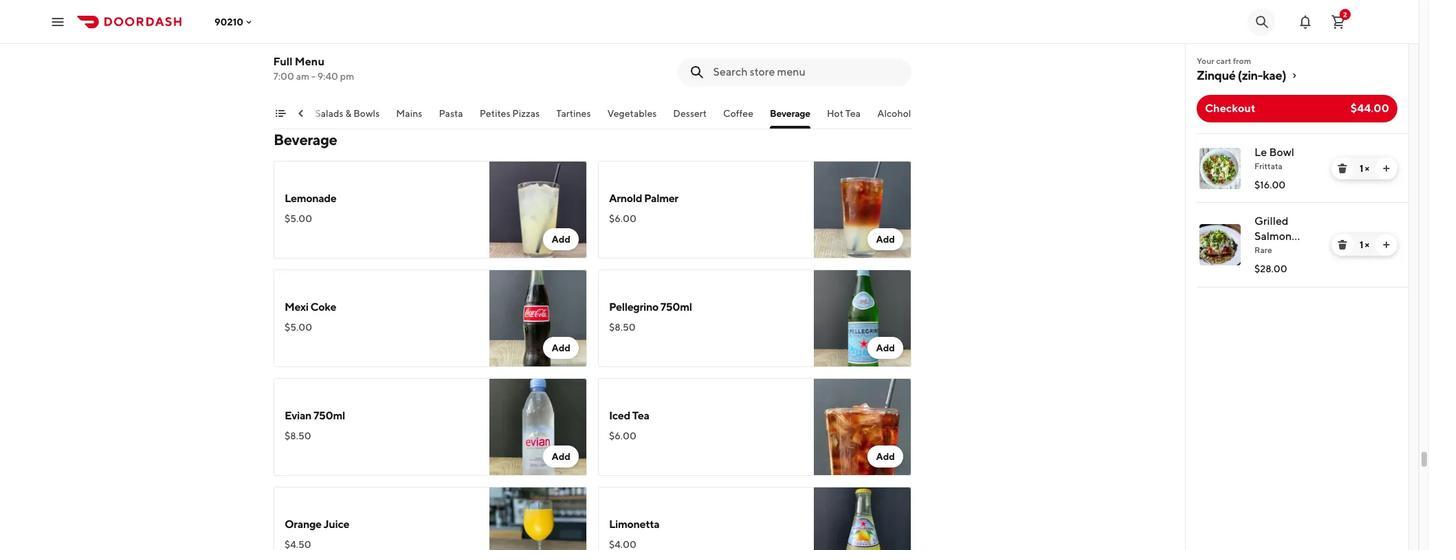 Task type: locate. For each thing, give the bounding box(es) containing it.
0 vertical spatial $6.00
[[609, 213, 637, 224]]

1 for le bowl
[[1360, 163, 1364, 174]]

tea right iced
[[633, 409, 650, 422]]

your
[[1197, 56, 1215, 66]]

0 horizontal spatial tea
[[633, 409, 650, 422]]

add button for iced tea
[[868, 446, 904, 468]]

salads & bowls button
[[316, 107, 380, 129]]

salads & bowls
[[316, 108, 380, 119]]

$5.00 down mexi
[[285, 322, 312, 333]]

×
[[1366, 163, 1370, 174], [1366, 239, 1370, 250]]

scroll menu navigation left image
[[296, 108, 307, 119]]

from
[[1234, 56, 1252, 66]]

$5.00
[[285, 213, 312, 224], [285, 322, 312, 333]]

0 vertical spatial 1
[[1360, 163, 1364, 174]]

1 × for le bowl
[[1360, 163, 1370, 174]]

2 remove item from cart image from the top
[[1338, 239, 1349, 250]]

evian
[[285, 409, 312, 422]]

1 vertical spatial add one to cart image
[[1382, 239, 1393, 250]]

vegetables button
[[608, 107, 657, 129]]

salads
[[316, 108, 344, 119]]

tea inside button
[[846, 108, 862, 119]]

2 × from the top
[[1366, 239, 1370, 250]]

mexi coke
[[285, 301, 336, 314]]

remove item from cart image
[[1338, 163, 1349, 174], [1338, 239, 1349, 250]]

1 $6.00 from the top
[[609, 213, 637, 224]]

0 vertical spatial ×
[[1366, 163, 1370, 174]]

1 horizontal spatial tea
[[846, 108, 862, 119]]

palmer
[[644, 192, 679, 205]]

$6.00 for arnold
[[609, 213, 637, 224]]

1 vertical spatial 1 ×
[[1360, 239, 1370, 250]]

le bowl frittata
[[1255, 146, 1295, 171]]

add for lemonade
[[552, 234, 571, 245]]

beverage down scroll menu navigation left icon
[[274, 131, 337, 149]]

1 vertical spatial 1
[[1360, 239, 1364, 250]]

orange juice image
[[490, 487, 587, 550]]

add one to cart image
[[1382, 163, 1393, 174], [1382, 239, 1393, 250]]

1 right "(gf)"
[[1360, 239, 1364, 250]]

grilled
[[1255, 215, 1289, 228]]

1 down $44.00
[[1360, 163, 1364, 174]]

750ml right evian
[[314, 409, 345, 422]]

$16.00
[[1255, 180, 1286, 191]]

dessert
[[674, 108, 707, 119]]

1 vertical spatial tea
[[633, 409, 650, 422]]

add one to cart image for le bowl
[[1382, 163, 1393, 174]]

$6.00
[[609, 213, 637, 224], [609, 431, 637, 442]]

full
[[274, 55, 293, 68]]

1 vertical spatial $5.00
[[285, 322, 312, 333]]

0 horizontal spatial 750ml
[[314, 409, 345, 422]]

arnold palmer image
[[814, 161, 912, 259]]

0 vertical spatial $8.50
[[609, 322, 636, 333]]

add for evian 750ml
[[552, 451, 571, 462]]

checkout
[[1206, 102, 1256, 115]]

$8.50
[[609, 322, 636, 333], [285, 431, 311, 442]]

750ml
[[661, 301, 692, 314], [314, 409, 345, 422]]

1 1 from the top
[[1360, 163, 1364, 174]]

dessert button
[[674, 107, 707, 129]]

1 ×
[[1360, 163, 1370, 174], [1360, 239, 1370, 250]]

2 add one to cart image from the top
[[1382, 239, 1393, 250]]

beverage
[[771, 108, 811, 119], [274, 131, 337, 149]]

$8.50 down evian
[[285, 431, 311, 442]]

cart
[[1217, 56, 1232, 66]]

× for grilled salmon plate (gf)
[[1366, 239, 1370, 250]]

1 vertical spatial ×
[[1366, 239, 1370, 250]]

1 vertical spatial $8.50
[[285, 431, 311, 442]]

$6.00 down the arnold
[[609, 213, 637, 224]]

2 $6.00 from the top
[[609, 431, 637, 442]]

1 1 × from the top
[[1360, 163, 1370, 174]]

0 horizontal spatial $8.50
[[285, 431, 311, 442]]

0 vertical spatial tea
[[846, 108, 862, 119]]

beverage down item search search box
[[771, 108, 811, 119]]

0 vertical spatial add one to cart image
[[1382, 163, 1393, 174]]

1 remove item from cart image from the top
[[1338, 163, 1349, 174]]

1 horizontal spatial beverage
[[771, 108, 811, 119]]

0 vertical spatial $5.00
[[285, 213, 312, 224]]

2 1 × from the top
[[1360, 239, 1370, 250]]

9:40
[[318, 71, 339, 82]]

(zin-
[[1238, 68, 1264, 83]]

$5.00 for lemonade
[[285, 213, 312, 224]]

add button
[[544, 228, 579, 250], [868, 228, 904, 250], [544, 337, 579, 359], [868, 337, 904, 359], [544, 446, 579, 468], [868, 446, 904, 468]]

1
[[1360, 163, 1364, 174], [1360, 239, 1364, 250]]

Item Search search field
[[714, 65, 901, 80]]

rare
[[1255, 245, 1273, 255]]

alcohol button
[[878, 107, 912, 129]]

$6.00 for iced
[[609, 431, 637, 442]]

$8.50 for pellegrino 750ml
[[609, 322, 636, 333]]

90210 button
[[215, 16, 255, 27]]

tea
[[846, 108, 862, 119], [633, 409, 650, 422]]

salmon
[[1255, 230, 1293, 243]]

iced
[[609, 409, 631, 422]]

tea right "hot"
[[846, 108, 862, 119]]

vegetables
[[608, 108, 657, 119]]

1 × for grilled salmon plate (gf)
[[1360, 239, 1370, 250]]

coffee button
[[724, 107, 754, 129]]

$5.00 down lemonade
[[285, 213, 312, 224]]

menu
[[295, 55, 325, 68]]

$28.00
[[1255, 263, 1288, 274]]

le
[[1255, 146, 1268, 159]]

7:00
[[274, 71, 295, 82]]

zinqué (zin-kae)
[[1197, 68, 1287, 83]]

petites
[[480, 108, 511, 119]]

full menu 7:00 am - 9:40 pm
[[274, 55, 355, 82]]

1 $5.00 from the top
[[285, 213, 312, 224]]

add
[[552, 234, 571, 245], [877, 234, 896, 245], [552, 343, 571, 354], [877, 343, 896, 354], [552, 451, 571, 462], [877, 451, 896, 462]]

am
[[297, 71, 310, 82]]

hot
[[828, 108, 844, 119]]

(gf)
[[1284, 245, 1307, 258]]

$6.00 down iced
[[609, 431, 637, 442]]

0 vertical spatial 750ml
[[661, 301, 692, 314]]

1 × from the top
[[1366, 163, 1370, 174]]

2 1 from the top
[[1360, 239, 1364, 250]]

1 vertical spatial beverage
[[274, 131, 337, 149]]

evian 750ml image
[[490, 378, 587, 476]]

1 add one to cart image from the top
[[1382, 163, 1393, 174]]

1 vertical spatial 750ml
[[314, 409, 345, 422]]

add button for mexi coke
[[544, 337, 579, 359]]

add one to cart image for grilled salmon plate (gf)
[[1382, 239, 1393, 250]]

2
[[1344, 10, 1348, 18]]

0 vertical spatial remove item from cart image
[[1338, 163, 1349, 174]]

0 vertical spatial 1 ×
[[1360, 163, 1370, 174]]

0 vertical spatial beverage
[[771, 108, 811, 119]]

1 vertical spatial $6.00
[[609, 431, 637, 442]]

1 vertical spatial remove item from cart image
[[1338, 239, 1349, 250]]

list containing le bowl
[[1186, 133, 1409, 288]]

pellegrino 750ml
[[609, 301, 692, 314]]

0 horizontal spatial beverage
[[274, 131, 337, 149]]

2 $5.00 from the top
[[285, 322, 312, 333]]

list
[[1186, 133, 1409, 288]]

1 horizontal spatial $8.50
[[609, 322, 636, 333]]

$8.50 for evian 750ml
[[285, 431, 311, 442]]

juice
[[324, 518, 349, 531]]

iced tea
[[609, 409, 650, 422]]

$8.50 down pellegrino on the bottom left of the page
[[609, 322, 636, 333]]

1 horizontal spatial 750ml
[[661, 301, 692, 314]]

lemonade
[[285, 192, 337, 205]]

pasta
[[439, 108, 464, 119]]

750ml right pellegrino on the bottom left of the page
[[661, 301, 692, 314]]



Task type: vqa. For each thing, say whether or not it's contained in the screenshot.
2nd $5.00 from the top
yes



Task type: describe. For each thing, give the bounding box(es) containing it.
tartines button
[[557, 107, 592, 129]]

add button for pellegrino 750ml
[[868, 337, 904, 359]]

-
[[312, 71, 316, 82]]

$5.00 for mexi coke
[[285, 322, 312, 333]]

limonetta
[[609, 518, 660, 531]]

hot tea button
[[828, 107, 862, 129]]

mexi
[[285, 301, 309, 314]]

add for iced tea
[[877, 451, 896, 462]]

750ml for evian 750ml
[[314, 409, 345, 422]]

grilled salmon plate (gf)
[[1255, 215, 1307, 258]]

750ml for pellegrino 750ml
[[661, 301, 692, 314]]

pizzas
[[513, 108, 540, 119]]

coke
[[311, 301, 336, 314]]

your cart from
[[1197, 56, 1252, 66]]

plate
[[1255, 245, 1281, 258]]

open menu image
[[50, 13, 66, 30]]

hot tea
[[828, 108, 862, 119]]

zinqué
[[1197, 68, 1236, 83]]

add for pellegrino 750ml
[[877, 343, 896, 354]]

bowl
[[1270, 146, 1295, 159]]

iced tea image
[[814, 378, 912, 476]]

× for le bowl
[[1366, 163, 1370, 174]]

mains button
[[397, 107, 423, 129]]

mains
[[397, 108, 423, 119]]

grilled salmon plate (gf) image
[[1200, 224, 1241, 265]]

$44.00
[[1351, 102, 1390, 115]]

coffee
[[724, 108, 754, 119]]

tea for iced tea
[[633, 409, 650, 422]]

90210
[[215, 16, 244, 27]]

add for mexi coke
[[552, 343, 571, 354]]

&
[[346, 108, 352, 119]]

pellegrino 750ml image
[[814, 270, 912, 367]]

zinqué (zin-kae) link
[[1197, 67, 1398, 84]]

le bowl image
[[1200, 148, 1241, 189]]

tartines
[[557, 108, 592, 119]]

pm
[[341, 71, 355, 82]]

orange
[[285, 518, 322, 531]]

kae)
[[1264, 68, 1287, 83]]

add button for lemonade
[[544, 228, 579, 250]]

monaco coffee (12oz bag) image
[[814, 0, 912, 91]]

notification bell image
[[1298, 13, 1314, 30]]

arnold palmer
[[609, 192, 679, 205]]

$4.00
[[285, 45, 312, 56]]

1 for grilled salmon plate (gf)
[[1360, 239, 1364, 250]]

limonetta image
[[814, 487, 912, 550]]

arnold
[[609, 192, 643, 205]]

evian 750ml
[[285, 409, 345, 422]]

add button for evian 750ml
[[544, 446, 579, 468]]

bowls
[[354, 108, 380, 119]]

remove item from cart image for grilled salmon plate (gf)
[[1338, 239, 1349, 250]]

lemonade image
[[490, 161, 587, 259]]

tea for hot tea
[[846, 108, 862, 119]]

frittata
[[1255, 161, 1283, 171]]

pasta button
[[439, 107, 464, 129]]

show menu categories image
[[275, 108, 286, 119]]

add for arnold palmer
[[877, 234, 896, 245]]

2 button
[[1325, 8, 1353, 35]]

orange juice
[[285, 518, 349, 531]]

petites pizzas
[[480, 108, 540, 119]]

2 items, open order cart image
[[1331, 13, 1347, 30]]

add button for arnold palmer
[[868, 228, 904, 250]]

alcohol
[[878, 108, 912, 119]]

remove item from cart image for le bowl
[[1338, 163, 1349, 174]]

petites pizzas button
[[480, 107, 540, 129]]

mexi coke image
[[490, 270, 587, 367]]

pellegrino
[[609, 301, 659, 314]]



